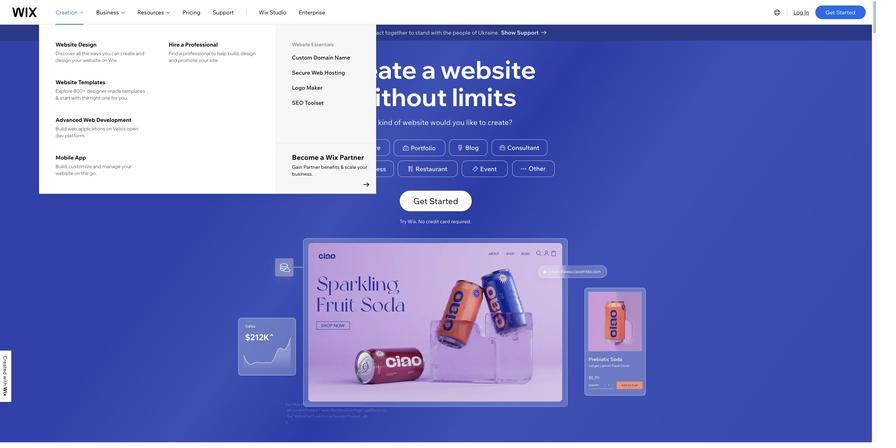Task type: locate. For each thing, give the bounding box(es) containing it.
other button
[[512, 161, 554, 177]]

go.
[[90, 170, 96, 176]]

support right pricing link
[[213, 9, 234, 16]]

your right manage
[[122, 163, 132, 170]]

your right scale
[[357, 164, 367, 170]]

on inside mobile app build, customize and manage your website on the go.
[[74, 170, 80, 176]]

2 vertical spatial and
[[93, 163, 101, 170]]

blog
[[465, 144, 479, 152]]

glass ns.png image
[[538, 266, 607, 278]]

wix left studio
[[259, 9, 268, 16]]

and right create
[[136, 50, 144, 57]]

website
[[441, 54, 536, 85], [83, 57, 101, 63], [402, 118, 429, 127], [56, 170, 73, 176]]

app
[[75, 154, 86, 161]]

online store
[[344, 144, 381, 152]]

an ecommerce site for a soda company with a sales graph and mobile checkout image
[[308, 243, 562, 402]]

1 vertical spatial wix.
[[408, 219, 417, 225]]

website up custom
[[292, 41, 310, 48]]

and up go.
[[93, 163, 101, 170]]

0 horizontal spatial business
[[96, 9, 119, 16]]

create
[[120, 50, 135, 57]]

1 horizontal spatial support
[[517, 29, 539, 36]]

impact
[[366, 29, 384, 36]]

wix up benefits
[[326, 153, 338, 162]]

design
[[241, 50, 256, 57], [56, 57, 71, 63]]

on inside advanced web development build web applications on velo's open dev platform.
[[106, 126, 112, 132]]

the left go.
[[81, 170, 89, 176]]

right
[[90, 95, 101, 101]]

1 vertical spatial get started
[[413, 196, 458, 206]]

1 horizontal spatial design
[[241, 50, 256, 57]]

2 vertical spatial to
[[479, 118, 486, 127]]

get started inside get started link
[[826, 9, 855, 16]]

get started button
[[400, 191, 472, 211]]

0 horizontal spatial &
[[56, 95, 59, 101]]

1 horizontal spatial you
[[452, 118, 465, 127]]

1 vertical spatial started
[[429, 196, 458, 206]]

1 horizontal spatial started
[[836, 9, 855, 16]]

together
[[385, 29, 408, 36]]

online
[[344, 144, 363, 152]]

a
[[181, 41, 184, 48], [179, 50, 182, 57], [422, 54, 436, 85], [320, 153, 324, 162]]

language selector, english selected image
[[773, 8, 781, 16]]

get up no on the left
[[413, 196, 427, 206]]

0 horizontal spatial to
[[211, 50, 216, 57]]

1 horizontal spatial of
[[472, 29, 477, 36]]

you.
[[119, 95, 128, 101]]

service business
[[337, 165, 386, 173]]

0 vertical spatial get
[[826, 9, 835, 16]]

support right the show at top
[[517, 29, 539, 36]]

blog button
[[449, 140, 487, 156]]

secure web hosting link
[[292, 69, 360, 76]]

hire
[[169, 41, 180, 48]]

1 vertical spatial wix
[[326, 153, 338, 162]]

on down development
[[106, 126, 112, 132]]

web for secure
[[311, 69, 323, 76]]

restaurant button
[[398, 161, 458, 177]]

on down customize
[[74, 170, 80, 176]]

card
[[440, 219, 450, 225]]

let's make an impact together to stand with the people of ukraine.
[[331, 29, 499, 36]]

start
[[60, 95, 70, 101]]

your down all
[[72, 57, 82, 63]]

0 horizontal spatial design
[[56, 57, 71, 63]]

1 vertical spatial on
[[106, 126, 112, 132]]

to up site.
[[211, 50, 216, 57]]

0 horizontal spatial with
[[71, 95, 81, 101]]

1 horizontal spatial wix.
[[408, 219, 417, 225]]

1 horizontal spatial and
[[136, 50, 144, 57]]

a inside become a  wix partner gain partner benefits & scale your business. →
[[320, 153, 324, 162]]

web up maker
[[311, 69, 323, 76]]

1 vertical spatial &
[[341, 164, 344, 170]]

you left "like"
[[452, 118, 465, 127]]

become
[[292, 153, 319, 162]]

get right in
[[826, 9, 835, 16]]

& inside become a  wix partner gain partner benefits & scale your business. →
[[341, 164, 344, 170]]

web up applications
[[83, 116, 95, 123]]

get started inside get started button
[[413, 196, 458, 206]]

wix. left no on the left
[[408, 219, 417, 225]]

get started up try wix. no credit card required.
[[413, 196, 458, 206]]

creation
[[56, 9, 78, 16]]

build,
[[228, 50, 240, 57]]

like
[[466, 118, 477, 127]]

to inside hire a professional find a professional to help build, design and promote your site.
[[211, 50, 216, 57]]

seo toolset link
[[292, 99, 360, 106]]

& for right
[[56, 95, 59, 101]]

0 horizontal spatial of
[[394, 118, 401, 127]]

1 vertical spatial you
[[452, 118, 465, 127]]

0 horizontal spatial you
[[102, 50, 110, 57]]

applications
[[78, 126, 105, 132]]

website inside website design discover all the ways you can create and design your website on wix.
[[56, 41, 77, 48]]

1 horizontal spatial with
[[431, 29, 442, 36]]

and
[[136, 50, 144, 57], [169, 57, 177, 63], [93, 163, 101, 170]]

0 vertical spatial business
[[96, 9, 119, 16]]

wix. inside website design discover all the ways you can create and design your website on wix.
[[108, 57, 118, 63]]

support
[[213, 9, 234, 16], [517, 29, 539, 36]]

support link
[[213, 8, 234, 16]]

1 vertical spatial of
[[394, 118, 401, 127]]

partner down online
[[340, 153, 364, 162]]

development
[[96, 116, 131, 123]]

of right kind
[[394, 118, 401, 127]]

0 vertical spatial on
[[101, 57, 107, 63]]

1 vertical spatial design
[[56, 57, 71, 63]]

advanced web development build web applications on velo's open dev platform.
[[56, 116, 138, 139]]

website up discover at the left top
[[56, 41, 77, 48]]

0 horizontal spatial started
[[429, 196, 458, 206]]

consultant button
[[491, 140, 547, 156]]

0 vertical spatial wix
[[259, 9, 268, 16]]

0 vertical spatial get started
[[826, 9, 855, 16]]

website inside website templates explore 800+ designer-made templates & start with the right one for you.
[[56, 79, 77, 86]]

hire a professional link
[[169, 41, 259, 48]]

1 horizontal spatial to
[[409, 29, 414, 36]]

800+
[[73, 88, 86, 94]]

get inside button
[[413, 196, 427, 206]]

1 vertical spatial business
[[360, 165, 386, 173]]

wix studio link
[[259, 8, 286, 16]]

0 vertical spatial wix.
[[108, 57, 118, 63]]

website inside create a website without limits
[[441, 54, 536, 85]]

secure
[[292, 69, 310, 76]]

partner
[[340, 153, 364, 162], [303, 164, 320, 170]]

0 vertical spatial started
[[836, 9, 855, 16]]

try wix. no credit card required.
[[400, 219, 471, 225]]

1 horizontal spatial wix
[[326, 153, 338, 162]]

2 vertical spatial on
[[74, 170, 80, 176]]

website templates explore 800+ designer-made templates & start with the right one for you.
[[56, 79, 145, 101]]

& left start
[[56, 95, 59, 101]]

limits
[[452, 81, 517, 112]]

to right "like"
[[479, 118, 486, 127]]

1 horizontal spatial get
[[826, 9, 835, 16]]

0 vertical spatial design
[[241, 50, 256, 57]]

1 vertical spatial partner
[[303, 164, 320, 170]]

custom domain name link
[[292, 54, 360, 61]]

an
[[359, 29, 365, 36]]

professional
[[183, 50, 210, 57]]

design inside website design discover all the ways you can create and design your website on wix.
[[56, 57, 71, 63]]

manage
[[102, 163, 121, 170]]

seo toolset
[[292, 99, 324, 106]]

1 horizontal spatial business
[[360, 165, 386, 173]]

2 horizontal spatial and
[[169, 57, 177, 63]]

1 horizontal spatial web
[[311, 69, 323, 76]]

business
[[96, 9, 119, 16], [360, 165, 386, 173]]

1 vertical spatial with
[[71, 95, 81, 101]]

the left people
[[443, 29, 451, 36]]

started inside button
[[429, 196, 458, 206]]

business up the → at top
[[360, 165, 386, 173]]

0 vertical spatial &
[[56, 95, 59, 101]]

with down 800+
[[71, 95, 81, 101]]

would
[[430, 118, 451, 127]]

1 vertical spatial web
[[83, 116, 95, 123]]

the down 800+
[[82, 95, 89, 101]]

a for hire a professional find a professional to help build, design and promote your site.
[[181, 41, 184, 48]]

and down find in the left top of the page
[[169, 57, 177, 63]]

create a website without limits
[[335, 54, 536, 112]]

creation group
[[39, 25, 376, 194]]

creation button
[[56, 8, 84, 16]]

1 horizontal spatial get started
[[826, 9, 855, 16]]

with right stand
[[431, 29, 442, 36]]

wix. down the can
[[108, 57, 118, 63]]

design inside hire a professional find a professional to help build, design and promote your site.
[[241, 50, 256, 57]]

1 horizontal spatial partner
[[340, 153, 364, 162]]

one
[[102, 95, 110, 101]]

0 horizontal spatial wix.
[[108, 57, 118, 63]]

your
[[72, 57, 82, 63], [199, 57, 209, 63], [122, 163, 132, 170], [357, 164, 367, 170]]

0 vertical spatial support
[[213, 9, 234, 16]]

the right all
[[82, 50, 89, 57]]

web inside advanced web development build web applications on velo's open dev platform.
[[83, 116, 95, 123]]

1 vertical spatial get
[[413, 196, 427, 206]]

0 horizontal spatial wix
[[259, 9, 268, 16]]

you left the can
[[102, 50, 110, 57]]

on
[[101, 57, 107, 63], [106, 126, 112, 132], [74, 170, 80, 176]]

the
[[443, 29, 451, 36], [82, 50, 89, 57], [82, 95, 89, 101], [81, 170, 89, 176]]

0 horizontal spatial support
[[213, 9, 234, 16]]

0 horizontal spatial get
[[413, 196, 427, 206]]

& inside website templates explore 800+ designer-made templates & start with the right one for you.
[[56, 95, 59, 101]]

service business button
[[319, 161, 394, 177]]

your down professional
[[199, 57, 209, 63]]

1 vertical spatial support
[[517, 29, 539, 36]]

and inside website design discover all the ways you can create and design your website on wix.
[[136, 50, 144, 57]]

created with wix image
[[3, 356, 7, 396]]

on down website design link
[[101, 57, 107, 63]]

you
[[102, 50, 110, 57], [452, 118, 465, 127]]

with
[[431, 29, 442, 36], [71, 95, 81, 101]]

of
[[472, 29, 477, 36], [394, 118, 401, 127]]

get started right in
[[826, 9, 855, 16]]

1 vertical spatial and
[[169, 57, 177, 63]]

0 vertical spatial with
[[431, 29, 442, 36]]

0 vertical spatial to
[[409, 29, 414, 36]]

of right people
[[472, 29, 477, 36]]

1 horizontal spatial &
[[341, 164, 344, 170]]

0 vertical spatial of
[[472, 29, 477, 36]]

design right build,
[[241, 50, 256, 57]]

& left scale
[[341, 164, 344, 170]]

in
[[804, 9, 809, 16]]

ways
[[90, 50, 101, 57]]

wix
[[259, 9, 268, 16], [326, 153, 338, 162]]

business button
[[96, 8, 125, 16]]

website up the explore
[[56, 79, 77, 86]]

a inside create a website without limits
[[422, 54, 436, 85]]

0 horizontal spatial web
[[83, 116, 95, 123]]

a for become a  wix partner gain partner benefits & scale your business. →
[[320, 153, 324, 162]]

find
[[169, 50, 178, 57]]

design down discover at the left top
[[56, 57, 71, 63]]

to left stand
[[409, 29, 414, 36]]

0 horizontal spatial get started
[[413, 196, 458, 206]]

partner up business.
[[303, 164, 320, 170]]

0 vertical spatial you
[[102, 50, 110, 57]]

try
[[400, 219, 407, 225]]

0 vertical spatial web
[[311, 69, 323, 76]]

business inside dropdown button
[[96, 9, 119, 16]]

website
[[56, 41, 77, 48], [292, 41, 310, 48], [56, 79, 77, 86]]

0 horizontal spatial and
[[93, 163, 101, 170]]

business inside button
[[360, 165, 386, 173]]

1 vertical spatial to
[[211, 50, 216, 57]]

0 vertical spatial and
[[136, 50, 144, 57]]

business up website design link
[[96, 9, 119, 16]]



Task type: vqa. For each thing, say whether or not it's contained in the screenshot.
Mobile App Build, customize and manage your website on the go.
yes



Task type: describe. For each thing, give the bounding box(es) containing it.
create?
[[488, 118, 513, 127]]

mobile
[[56, 154, 74, 161]]

custom
[[292, 54, 312, 61]]

0 vertical spatial partner
[[340, 153, 364, 162]]

site.
[[210, 57, 219, 63]]

required.
[[451, 219, 471, 225]]

enterprise link
[[299, 8, 325, 16]]

and inside hire a professional find a professional to help build, design and promote your site.
[[169, 57, 177, 63]]

benefits
[[321, 164, 339, 170]]

your inside become a  wix partner gain partner benefits & scale your business. →
[[357, 164, 367, 170]]

enterprise
[[299, 9, 325, 16]]

no
[[418, 219, 425, 225]]

2 horizontal spatial to
[[479, 118, 486, 127]]

name
[[335, 54, 350, 61]]

and inside mobile app build, customize and manage your website on the go.
[[93, 163, 101, 170]]

online store button
[[326, 140, 390, 156]]

show support
[[501, 29, 539, 36]]

design
[[78, 41, 97, 48]]

platform.
[[65, 133, 85, 139]]

build
[[56, 126, 67, 132]]

log in link
[[793, 8, 809, 16]]

domain
[[313, 54, 333, 61]]

help
[[217, 50, 227, 57]]

a for create a website without limits
[[422, 54, 436, 85]]

you inside website design discover all the ways you can create and design your website on wix.
[[102, 50, 110, 57]]

store
[[365, 144, 381, 152]]

explore
[[56, 88, 72, 94]]

mobile app build, customize and manage your website on the go.
[[56, 154, 132, 176]]

ukraine.
[[478, 29, 499, 36]]

for
[[111, 95, 118, 101]]

all
[[76, 50, 81, 57]]

toolset
[[305, 99, 324, 106]]

website inside mobile app build, customize and manage your website on the go.
[[56, 170, 73, 176]]

website templates link
[[56, 79, 146, 86]]

logo maker
[[292, 84, 323, 91]]

website for essentials
[[292, 41, 310, 48]]

& for →
[[341, 164, 344, 170]]

your inside website design discover all the ways you can create and design your website on wix.
[[72, 57, 82, 63]]

hire a professional find a professional to help build, design and promote your site.
[[169, 41, 256, 63]]

logo maker link
[[292, 84, 360, 91]]

0 horizontal spatial partner
[[303, 164, 320, 170]]

the inside mobile app build, customize and manage your website on the go.
[[81, 170, 89, 176]]

advanced
[[56, 116, 82, 123]]

promote
[[178, 57, 198, 63]]

create
[[335, 54, 417, 85]]

logo
[[292, 84, 305, 91]]

essentials
[[311, 41, 334, 48]]

scale
[[345, 164, 356, 170]]

the inside website templates explore 800+ designer-made templates & start with the right one for you.
[[82, 95, 89, 101]]

studio
[[270, 9, 286, 16]]

restaurant
[[416, 165, 447, 173]]

website inside website design discover all the ways you can create and design your website on wix.
[[83, 57, 101, 63]]

maker
[[306, 84, 323, 91]]

become a  wix partner gain partner benefits & scale your business. →
[[292, 153, 370, 189]]

credit
[[426, 219, 439, 225]]

portfolio
[[411, 144, 436, 152]]

can
[[111, 50, 119, 57]]

business.
[[292, 171, 313, 177]]

with inside website templates explore 800+ designer-made templates & start with the right one for you.
[[71, 95, 81, 101]]

made
[[108, 88, 121, 94]]

kind
[[378, 118, 393, 127]]

without
[[355, 81, 447, 112]]

pricing
[[182, 9, 200, 16]]

wix inside become a  wix partner gain partner benefits & scale your business. →
[[326, 153, 338, 162]]

professional
[[185, 41, 218, 48]]

show support link
[[501, 28, 553, 37]]

templates
[[78, 79, 105, 86]]

let's
[[331, 29, 343, 36]]

the inside website design discover all the ways you can create and design your website on wix.
[[82, 50, 89, 57]]

on inside website design discover all the ways you can create and design your website on wix.
[[101, 57, 107, 63]]

velo's
[[113, 126, 126, 132]]

service
[[337, 165, 359, 173]]

what
[[358, 118, 376, 127]]

website for templates
[[56, 79, 77, 86]]

templates
[[122, 88, 145, 94]]

custom domain name
[[292, 54, 350, 61]]

website design link
[[56, 41, 146, 48]]

seo
[[292, 99, 304, 106]]

web for advanced
[[83, 116, 95, 123]]

→
[[362, 178, 370, 189]]

gain
[[292, 164, 302, 170]]

portfolio button
[[393, 140, 445, 156]]

your inside mobile app build, customize and manage your website on the go.
[[122, 163, 132, 170]]

event
[[480, 165, 497, 173]]

discover
[[56, 50, 75, 57]]

make
[[344, 29, 358, 36]]

web
[[68, 126, 77, 132]]

log
[[793, 9, 803, 16]]

website design discover all the ways you can create and design your website on wix.
[[56, 41, 144, 63]]

stand
[[415, 29, 430, 36]]

other
[[529, 165, 546, 173]]

what kind of website would you like to create?
[[358, 118, 513, 127]]

wix studio
[[259, 9, 286, 16]]

website for design
[[56, 41, 77, 48]]

event button
[[462, 161, 508, 177]]

hosting
[[324, 69, 345, 76]]

your inside hire a professional find a professional to help build, design and promote your site.
[[199, 57, 209, 63]]



